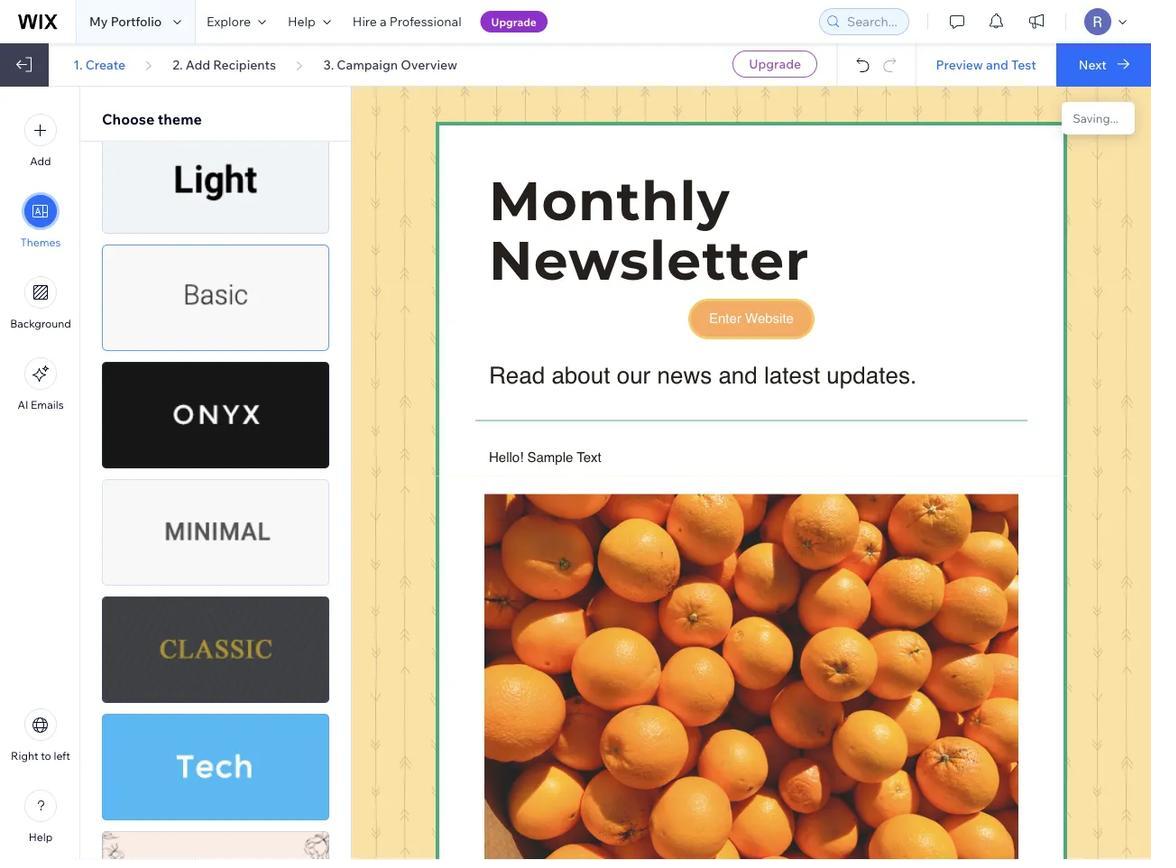 Task type: describe. For each thing, give the bounding box(es) containing it.
monthly newsletter
[[489, 167, 810, 293]]

upgrade for bottommost upgrade button
[[749, 56, 802, 72]]

2. add recipients
[[173, 56, 276, 72]]

read
[[489, 361, 545, 389]]

my portfolio
[[89, 14, 162, 29]]

1. create link
[[73, 56, 125, 73]]

latest
[[764, 361, 821, 389]]

read about our news and latest updates.
[[489, 361, 917, 389]]

1.
[[73, 56, 83, 72]]

theme
[[158, 110, 202, 128]]

2. add recipients link
[[173, 56, 276, 73]]

0 horizontal spatial help
[[29, 830, 53, 844]]

ai emails
[[18, 398, 64, 412]]

0 vertical spatial upgrade button
[[481, 11, 548, 32]]

updates.
[[827, 361, 917, 389]]

2.
[[173, 56, 183, 72]]

next button
[[1057, 43, 1152, 87]]

overview
[[401, 56, 458, 72]]

right
[[11, 749, 38, 763]]

1 vertical spatial help button
[[24, 790, 57, 844]]

0 vertical spatial and
[[986, 56, 1009, 72]]

monthly
[[489, 167, 731, 233]]

right to left button
[[11, 709, 70, 763]]

our
[[617, 361, 651, 389]]

1 vertical spatial upgrade button
[[733, 51, 818, 78]]

hello!
[[489, 449, 524, 465]]

sample
[[528, 449, 573, 465]]

ai
[[18, 398, 28, 412]]

background
[[10, 317, 71, 330]]

a
[[380, 14, 387, 29]]

right to left
[[11, 749, 70, 763]]

campaign
[[337, 56, 398, 72]]



Task type: vqa. For each thing, say whether or not it's contained in the screenshot.
Sidebar element
no



Task type: locate. For each thing, give the bounding box(es) containing it.
help button down right to left
[[24, 790, 57, 844]]

Search... field
[[842, 9, 903, 34]]

explore
[[207, 14, 251, 29]]

0 vertical spatial add
[[186, 56, 210, 72]]

recipients
[[213, 56, 276, 72]]

saving...
[[1073, 111, 1119, 125]]

next
[[1079, 56, 1107, 72]]

1 horizontal spatial upgrade button
[[733, 51, 818, 78]]

0 horizontal spatial help button
[[24, 790, 57, 844]]

1 vertical spatial help
[[29, 830, 53, 844]]

0 vertical spatial help
[[288, 14, 316, 29]]

about
[[552, 361, 611, 389]]

and right news
[[719, 361, 758, 389]]

news
[[657, 361, 712, 389]]

hire a professional link
[[342, 0, 473, 43]]

1 horizontal spatial add
[[186, 56, 210, 72]]

0 vertical spatial upgrade
[[492, 15, 537, 28]]

choose theme
[[102, 110, 202, 128]]

1 horizontal spatial help
[[288, 14, 316, 29]]

1 horizontal spatial help button
[[277, 0, 342, 43]]

1 vertical spatial add
[[30, 154, 51, 168]]

1 vertical spatial upgrade
[[749, 56, 802, 72]]

1 vertical spatial and
[[719, 361, 758, 389]]

help button up 3.
[[277, 0, 342, 43]]

3. campaign overview
[[323, 56, 458, 72]]

hire
[[353, 14, 377, 29]]

emails
[[31, 398, 64, 412]]

0 vertical spatial help button
[[277, 0, 342, 43]]

and
[[986, 56, 1009, 72], [719, 361, 758, 389]]

help left "hire"
[[288, 14, 316, 29]]

professional
[[390, 14, 462, 29]]

0 horizontal spatial add
[[30, 154, 51, 168]]

add inside 'button'
[[30, 154, 51, 168]]

help
[[288, 14, 316, 29], [29, 830, 53, 844]]

preview and test
[[936, 56, 1037, 72]]

background button
[[10, 276, 71, 330]]

text
[[577, 449, 602, 465]]

preview
[[936, 56, 984, 72]]

choose
[[102, 110, 155, 128]]

website
[[746, 310, 794, 326]]

upgrade for upgrade button to the top
[[492, 15, 537, 28]]

and left "test"
[[986, 56, 1009, 72]]

test
[[1012, 56, 1037, 72]]

upgrade button
[[481, 11, 548, 32], [733, 51, 818, 78]]

create
[[86, 56, 125, 72]]

hello! sample text
[[489, 449, 602, 465]]

to
[[41, 749, 51, 763]]

1 horizontal spatial and
[[986, 56, 1009, 72]]

add button
[[24, 114, 57, 168]]

help down right to left
[[29, 830, 53, 844]]

enter website
[[709, 310, 794, 326]]

left
[[54, 749, 70, 763]]

themes button
[[20, 195, 61, 249]]

add up themes button
[[30, 154, 51, 168]]

3.
[[323, 56, 334, 72]]

help button
[[277, 0, 342, 43], [24, 790, 57, 844]]

1 horizontal spatial upgrade
[[749, 56, 802, 72]]

enter
[[709, 310, 742, 326]]

portfolio
[[111, 14, 162, 29]]

my
[[89, 14, 108, 29]]

hire a professional
[[353, 14, 462, 29]]

add
[[186, 56, 210, 72], [30, 154, 51, 168]]

ai emails button
[[18, 357, 64, 412]]

3. campaign overview link
[[323, 56, 458, 73]]

1. create
[[73, 56, 125, 72]]

enter website link
[[691, 301, 812, 336]]

newsletter
[[489, 227, 810, 293]]

add right 2.
[[186, 56, 210, 72]]

0 horizontal spatial upgrade
[[492, 15, 537, 28]]

themes
[[20, 236, 61, 249]]

upgrade
[[492, 15, 537, 28], [749, 56, 802, 72]]

0 horizontal spatial upgrade button
[[481, 11, 548, 32]]

0 horizontal spatial and
[[719, 361, 758, 389]]



